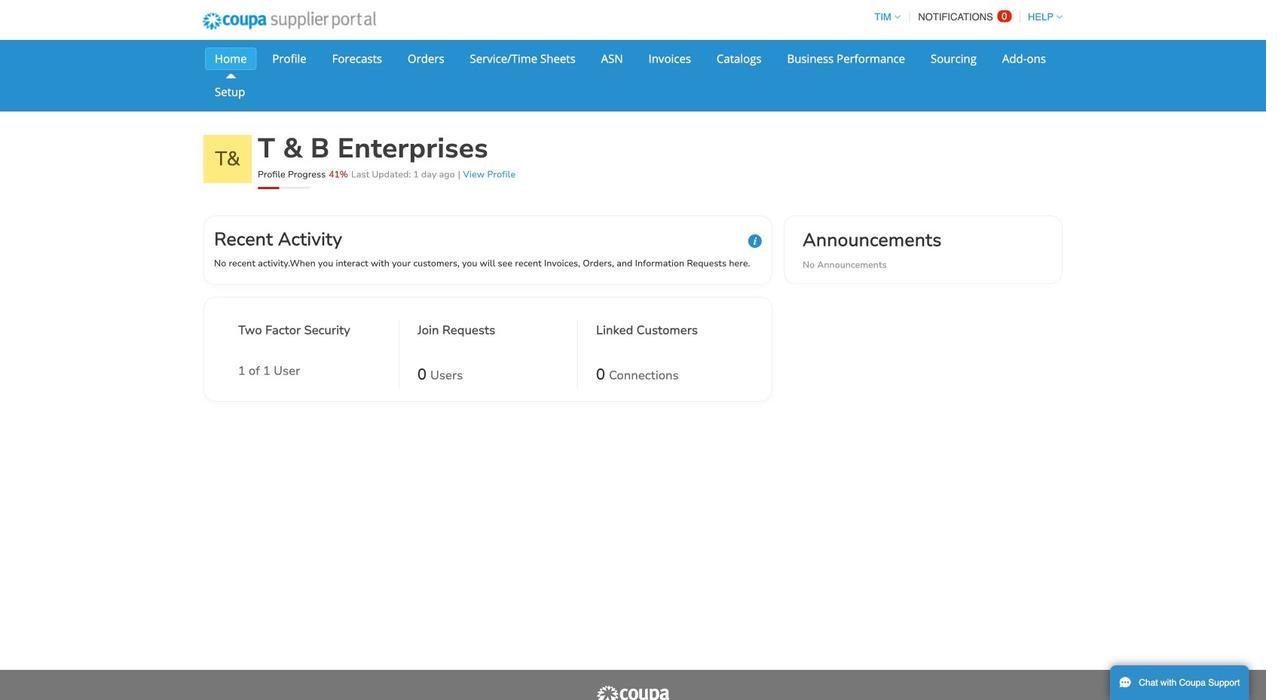 Task type: locate. For each thing, give the bounding box(es) containing it.
navigation
[[868, 2, 1063, 32]]

1 vertical spatial coupa supplier portal image
[[596, 685, 671, 701]]

0 horizontal spatial coupa supplier portal image
[[192, 2, 387, 40]]

0 vertical spatial coupa supplier portal image
[[192, 2, 387, 40]]

coupa supplier portal image
[[192, 2, 387, 40], [596, 685, 671, 701]]



Task type: vqa. For each thing, say whether or not it's contained in the screenshot.
the right the coupa supplier portal image
yes



Task type: describe. For each thing, give the bounding box(es) containing it.
1 horizontal spatial coupa supplier portal image
[[596, 685, 671, 701]]

additional information image
[[749, 235, 762, 248]]

t& image
[[204, 135, 252, 183]]



